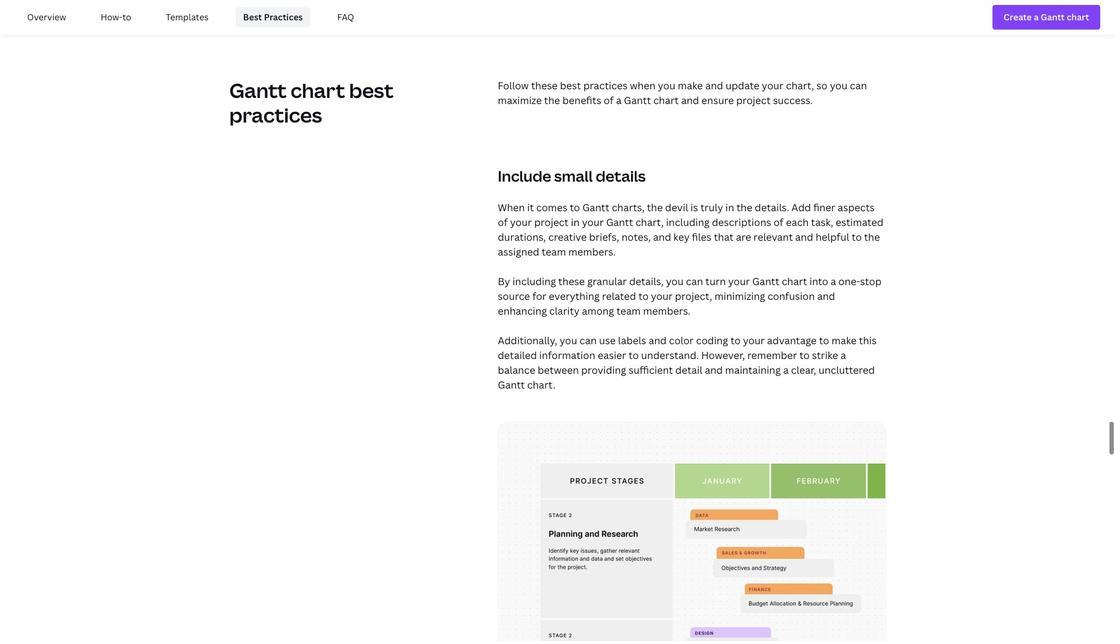 Task type: describe. For each thing, give the bounding box(es) containing it.
you right when
[[658, 79, 676, 92]]

members. inside the "when it comes to gantt charts, the devil is truly in the details. add finer aspects of your project in your gantt chart, including descriptions of each task, estimated durations, creative briefs, notes, and key files that are relevant and helpful to the assigned team members."
[[568, 245, 616, 258]]

helpful
[[816, 230, 850, 244]]

understand.
[[641, 348, 699, 362]]

details
[[596, 165, 646, 186]]

your inside additionally, you can use labels and color coding to your advantage to make this detailed information easier to understand. however, remember to strike a balance between providing sufficient detail and maintaining a clear, uncluttered gantt chart.
[[743, 334, 765, 347]]

estimated
[[836, 215, 884, 229]]

additionally, you can use labels and color coding to your advantage to make this detailed information easier to understand. however, remember to strike a balance between providing sufficient detail and maintaining a clear, uncluttered gantt chart.
[[498, 334, 877, 392]]

1 horizontal spatial in
[[726, 201, 734, 214]]

2 horizontal spatial of
[[774, 215, 784, 229]]

and down however,
[[705, 363, 723, 377]]

your up minimizing
[[728, 275, 750, 288]]

a up uncluttered
[[841, 348, 846, 362]]

confusion
[[768, 289, 815, 303]]

faq button
[[325, 2, 367, 32]]

files
[[692, 230, 712, 244]]

devil
[[665, 201, 688, 214]]

briefs,
[[589, 230, 619, 244]]

each
[[786, 215, 809, 229]]

gantt inside by including these granular details, you can turn your gantt chart into a one-stop source for everything related to your project, minimizing confusion and enhancing clarity among team members.
[[753, 275, 780, 288]]

include
[[498, 165, 551, 186]]

balance
[[498, 363, 535, 377]]

your inside "follow these best practices when you make and update your chart, so you can maximize the benefits of a gantt chart and ensure project success."
[[762, 79, 784, 92]]

project inside "follow these best practices when you make and update your chart, so you can maximize the benefits of a gantt chart and ensure project success."
[[736, 93, 771, 107]]

advantage
[[767, 334, 817, 347]]

can inside additionally, you can use labels and color coding to your advantage to make this detailed information easier to understand. however, remember to strike a balance between providing sufficient detail and maintaining a clear, uncluttered gantt chart.
[[580, 334, 597, 347]]

key
[[674, 230, 690, 244]]

color
[[669, 334, 694, 347]]

of inside "follow these best practices when you make and update your chart, so you can maximize the benefits of a gantt chart and ensure project success."
[[604, 93, 614, 107]]

best practices button
[[231, 2, 315, 32]]

additionally,
[[498, 334, 557, 347]]

these inside by including these granular details, you can turn your gantt chart into a one-stop source for everything related to your project, minimizing confusion and enhancing clarity among team members.
[[559, 275, 585, 288]]

the up descriptions
[[737, 201, 753, 214]]

best for these
[[560, 79, 581, 92]]

clear,
[[791, 363, 816, 377]]

gantt inside "follow these best practices when you make and update your chart, so you can maximize the benefits of a gantt chart and ensure project success."
[[624, 93, 651, 107]]

task,
[[811, 215, 834, 229]]

benefits
[[563, 93, 602, 107]]

to inside by including these granular details, you can turn your gantt chart into a one-stop source for everything related to your project, minimizing confusion and enhancing clarity among team members.
[[639, 289, 649, 303]]

this
[[859, 334, 877, 347]]

project,
[[675, 289, 712, 303]]

remember
[[748, 348, 797, 362]]

uncluttered
[[819, 363, 875, 377]]

how-
[[101, 11, 123, 23]]

and left the ensure
[[681, 93, 699, 107]]

0 horizontal spatial of
[[498, 215, 508, 229]]

gantt inside gantt chart best practices
[[229, 77, 287, 103]]

these inside "follow these best practices when you make and update your chart, so you can maximize the benefits of a gantt chart and ensure project success."
[[531, 79, 558, 92]]

assigned
[[498, 245, 539, 258]]

including inside the "when it comes to gantt charts, the devil is truly in the details. add finer aspects of your project in your gantt chart, including descriptions of each task, estimated durations, creative briefs, notes, and key files that are relevant and helpful to the assigned team members."
[[666, 215, 710, 229]]

for
[[533, 289, 547, 303]]

when
[[498, 201, 525, 214]]

overview button
[[15, 2, 78, 32]]

among
[[582, 304, 614, 318]]

details,
[[629, 275, 664, 288]]

to right "comes"
[[570, 201, 580, 214]]

faq
[[337, 11, 354, 23]]

how-to
[[101, 11, 131, 23]]

into
[[810, 275, 828, 288]]

by including these granular details, you can turn your gantt chart into a one-stop source for everything related to your project, minimizing confusion and enhancing clarity among team members.
[[498, 275, 882, 318]]

detailed
[[498, 348, 537, 362]]

success.
[[773, 93, 813, 107]]

project inside the "when it comes to gantt charts, the devil is truly in the details. add finer aspects of your project in your gantt chart, including descriptions of each task, estimated durations, creative briefs, notes, and key files that are relevant and helpful to the assigned team members."
[[534, 215, 569, 229]]

to inside button
[[122, 11, 131, 23]]

how-to button
[[88, 2, 144, 32]]

sufficient
[[629, 363, 673, 377]]

follow these best practices when you make and update your chart, so you can maximize the benefits of a gantt chart and ensure project success.
[[498, 79, 867, 107]]

to down labels
[[629, 348, 639, 362]]

follow
[[498, 79, 529, 92]]

minimizing
[[715, 289, 765, 303]]

gantt chart best practices
[[229, 77, 394, 128]]

faq link
[[330, 7, 362, 27]]

best practices link
[[236, 7, 310, 27]]

best for chart
[[349, 77, 394, 103]]

how-to link
[[93, 7, 139, 27]]

page section links element
[[0, 0, 1115, 34]]

that
[[714, 230, 734, 244]]

a inside by including these granular details, you can turn your gantt chart into a one-stop source for everything related to your project, minimizing confusion and enhancing clarity among team members.
[[831, 275, 836, 288]]

your up durations,
[[510, 215, 532, 229]]

one-
[[839, 275, 860, 288]]

including inside by including these granular details, you can turn your gantt chart into a one-stop source for everything related to your project, minimizing confusion and enhancing clarity among team members.
[[513, 275, 556, 288]]

overview
[[27, 11, 66, 23]]

by
[[498, 275, 510, 288]]

templates link
[[158, 7, 216, 27]]

so
[[817, 79, 828, 92]]

maintaining
[[725, 363, 781, 377]]

however,
[[701, 348, 745, 362]]

update
[[726, 79, 760, 92]]

creative
[[548, 230, 587, 244]]

charts,
[[612, 201, 645, 214]]

and left the key
[[653, 230, 671, 244]]



Task type: locate. For each thing, give the bounding box(es) containing it.
and up understand.
[[649, 334, 667, 347]]

labels
[[618, 334, 646, 347]]

you up information
[[560, 334, 577, 347]]

0 vertical spatial can
[[850, 79, 867, 92]]

1 horizontal spatial including
[[666, 215, 710, 229]]

team down related
[[617, 304, 641, 318]]

chart, up notes,
[[636, 215, 664, 229]]

0 horizontal spatial can
[[580, 334, 597, 347]]

a right the into
[[831, 275, 836, 288]]

notes,
[[622, 230, 651, 244]]

stop
[[860, 275, 882, 288]]

members. inside by including these granular details, you can turn your gantt chart into a one-stop source for everything related to your project, minimizing confusion and enhancing clarity among team members.
[[643, 304, 691, 318]]

durations,
[[498, 230, 546, 244]]

members. down 'briefs,'
[[568, 245, 616, 258]]

a right benefits
[[616, 93, 622, 107]]

0 horizontal spatial team
[[542, 245, 566, 258]]

0 vertical spatial chart,
[[786, 79, 814, 92]]

0 vertical spatial members.
[[568, 245, 616, 258]]

0 vertical spatial team
[[542, 245, 566, 258]]

1 horizontal spatial chart
[[654, 93, 679, 107]]

in right truly
[[726, 201, 734, 214]]

team down creative
[[542, 245, 566, 258]]

including
[[666, 215, 710, 229], [513, 275, 556, 288]]

ensure
[[702, 93, 734, 107]]

templates
[[166, 11, 209, 23]]

you inside additionally, you can use labels and color coding to your advantage to make this detailed information easier to understand. however, remember to strike a balance between providing sufficient detail and maintaining a clear, uncluttered gantt chart.
[[560, 334, 577, 347]]

can inside by including these granular details, you can turn your gantt chart into a one-stop source for everything related to your project, minimizing confusion and enhancing clarity among team members.
[[686, 275, 703, 288]]

a
[[616, 93, 622, 107], [831, 275, 836, 288], [841, 348, 846, 362], [783, 363, 789, 377]]

0 horizontal spatial make
[[678, 79, 703, 92]]

easier
[[598, 348, 626, 362]]

1 horizontal spatial make
[[832, 334, 857, 347]]

a left clear,
[[783, 363, 789, 377]]

team inside by including these granular details, you can turn your gantt chart into a one-stop source for everything related to your project, minimizing confusion and enhancing clarity among team members.
[[617, 304, 641, 318]]

can right so
[[850, 79, 867, 92]]

you inside by including these granular details, you can turn your gantt chart into a one-stop source for everything related to your project, minimizing confusion and enhancing clarity among team members.
[[666, 275, 684, 288]]

2 horizontal spatial can
[[850, 79, 867, 92]]

0 horizontal spatial best
[[349, 77, 394, 103]]

1 horizontal spatial best
[[560, 79, 581, 92]]

chart.
[[527, 378, 556, 392]]

of
[[604, 93, 614, 107], [498, 215, 508, 229], [774, 215, 784, 229]]

1 vertical spatial in
[[571, 215, 580, 229]]

of up relevant
[[774, 215, 784, 229]]

overview link
[[20, 7, 74, 27]]

1 vertical spatial chart,
[[636, 215, 664, 229]]

to up however,
[[731, 334, 741, 347]]

related
[[602, 289, 636, 303]]

detail
[[676, 363, 703, 377]]

make
[[678, 79, 703, 92], [832, 334, 857, 347]]

best inside gantt chart best practices
[[349, 77, 394, 103]]

to up clear,
[[800, 348, 810, 362]]

practices for these
[[584, 79, 628, 92]]

best
[[243, 11, 262, 23]]

templates button
[[153, 2, 221, 32]]

strengthen your gantt chart by adding relevant details and notes image
[[499, 422, 885, 641]]

make left this
[[832, 334, 857, 347]]

comes
[[536, 201, 568, 214]]

1 horizontal spatial these
[[559, 275, 585, 288]]

practices
[[264, 11, 303, 23]]

everything
[[549, 289, 600, 303]]

1 horizontal spatial of
[[604, 93, 614, 107]]

can up project, on the top of the page
[[686, 275, 703, 288]]

truly
[[701, 201, 723, 214]]

0 vertical spatial including
[[666, 215, 710, 229]]

your down details, at the right
[[651, 289, 673, 303]]

1 vertical spatial team
[[617, 304, 641, 318]]

gantt
[[229, 77, 287, 103], [624, 93, 651, 107], [583, 201, 610, 214], [606, 215, 633, 229], [753, 275, 780, 288], [498, 378, 525, 392]]

to
[[122, 11, 131, 23], [570, 201, 580, 214], [852, 230, 862, 244], [639, 289, 649, 303], [731, 334, 741, 347], [819, 334, 829, 347], [629, 348, 639, 362], [800, 348, 810, 362]]

turn
[[706, 275, 726, 288]]

aspects
[[838, 201, 875, 214]]

your up remember
[[743, 334, 765, 347]]

granular
[[587, 275, 627, 288]]

1 vertical spatial make
[[832, 334, 857, 347]]

is
[[691, 201, 698, 214]]

to up strike
[[819, 334, 829, 347]]

practices for chart
[[229, 101, 322, 128]]

the left devil
[[647, 201, 663, 214]]

practices inside gantt chart best practices
[[229, 101, 322, 128]]

project down "comes"
[[534, 215, 569, 229]]

can inside "follow these best practices when you make and update your chart, so you can maximize the benefits of a gantt chart and ensure project success."
[[850, 79, 867, 92]]

and down the into
[[817, 289, 835, 303]]

chart, inside the "when it comes to gantt charts, the devil is truly in the details. add finer aspects of your project in your gantt chart, including descriptions of each task, estimated durations, creative briefs, notes, and key files that are relevant and helpful to the assigned team members."
[[636, 215, 664, 229]]

1 horizontal spatial can
[[686, 275, 703, 288]]

when it comes to gantt charts, the devil is truly in the details. add finer aspects of your project in your gantt chart, including descriptions of each task, estimated durations, creative briefs, notes, and key files that are relevant and helpful to the assigned team members.
[[498, 201, 884, 258]]

make up the ensure
[[678, 79, 703, 92]]

to down details, at the right
[[639, 289, 649, 303]]

chart, inside "follow these best practices when you make and update your chart, so you can maximize the benefits of a gantt chart and ensure project success."
[[786, 79, 814, 92]]

use
[[599, 334, 616, 347]]

0 horizontal spatial members.
[[568, 245, 616, 258]]

1 horizontal spatial project
[[736, 93, 771, 107]]

of down when
[[498, 215, 508, 229]]

0 horizontal spatial chart,
[[636, 215, 664, 229]]

make inside additionally, you can use labels and color coding to your advantage to make this detailed information easier to understand. however, remember to strike a balance between providing sufficient detail and maintaining a clear, uncluttered gantt chart.
[[832, 334, 857, 347]]

0 vertical spatial these
[[531, 79, 558, 92]]

1 vertical spatial practices
[[229, 101, 322, 128]]

chart, up success.
[[786, 79, 814, 92]]

1 vertical spatial including
[[513, 275, 556, 288]]

1 horizontal spatial members.
[[643, 304, 691, 318]]

0 horizontal spatial practices
[[229, 101, 322, 128]]

project down update
[[736, 93, 771, 107]]

your up 'briefs,'
[[582, 215, 604, 229]]

details.
[[755, 201, 789, 214]]

the down "estimated"
[[864, 230, 880, 244]]

it
[[527, 201, 534, 214]]

0 vertical spatial make
[[678, 79, 703, 92]]

best inside "follow these best practices when you make and update your chart, so you can maximize the benefits of a gantt chart and ensure project success."
[[560, 79, 581, 92]]

you
[[658, 79, 676, 92], [830, 79, 848, 92], [666, 275, 684, 288], [560, 334, 577, 347]]

source
[[498, 289, 530, 303]]

1 vertical spatial project
[[534, 215, 569, 229]]

including up for
[[513, 275, 556, 288]]

in
[[726, 201, 734, 214], [571, 215, 580, 229]]

1 horizontal spatial team
[[617, 304, 641, 318]]

these up everything
[[559, 275, 585, 288]]

maximize
[[498, 93, 542, 107]]

0 horizontal spatial chart
[[291, 77, 345, 103]]

project
[[736, 93, 771, 107], [534, 215, 569, 229]]

you right so
[[830, 79, 848, 92]]

and
[[705, 79, 723, 92], [681, 93, 699, 107], [653, 230, 671, 244], [795, 230, 813, 244], [817, 289, 835, 303], [649, 334, 667, 347], [705, 363, 723, 377]]

enhancing
[[498, 304, 547, 318]]

when
[[630, 79, 656, 92]]

1 vertical spatial these
[[559, 275, 585, 288]]

of right benefits
[[604, 93, 614, 107]]

a inside "follow these best practices when you make and update your chart, so you can maximize the benefits of a gantt chart and ensure project success."
[[616, 93, 622, 107]]

your up success.
[[762, 79, 784, 92]]

2 vertical spatial can
[[580, 334, 597, 347]]

including up the key
[[666, 215, 710, 229]]

providing
[[581, 363, 626, 377]]

chart,
[[786, 79, 814, 92], [636, 215, 664, 229]]

the left benefits
[[544, 93, 560, 107]]

practices inside "follow these best practices when you make and update your chart, so you can maximize the benefits of a gantt chart and ensure project success."
[[584, 79, 628, 92]]

make inside "follow these best practices when you make and update your chart, so you can maximize the benefits of a gantt chart and ensure project success."
[[678, 79, 703, 92]]

chart inside by including these granular details, you can turn your gantt chart into a one-stop source for everything related to your project, minimizing confusion and enhancing clarity among team members.
[[782, 275, 807, 288]]

team inside the "when it comes to gantt charts, the devil is truly in the details. add finer aspects of your project in your gantt chart, including descriptions of each task, estimated durations, creative briefs, notes, and key files that are relevant and helpful to the assigned team members."
[[542, 245, 566, 258]]

the
[[544, 93, 560, 107], [647, 201, 663, 214], [737, 201, 753, 214], [864, 230, 880, 244]]

0 horizontal spatial these
[[531, 79, 558, 92]]

and inside by including these granular details, you can turn your gantt chart into a one-stop source for everything related to your project, minimizing confusion and enhancing clarity among team members.
[[817, 289, 835, 303]]

0 horizontal spatial in
[[571, 215, 580, 229]]

best
[[349, 77, 394, 103], [560, 79, 581, 92]]

1 vertical spatial can
[[686, 275, 703, 288]]

are
[[736, 230, 751, 244]]

include small details
[[498, 165, 646, 186]]

can left the use
[[580, 334, 597, 347]]

to left templates
[[122, 11, 131, 23]]

1 vertical spatial members.
[[643, 304, 691, 318]]

you up project, on the top of the page
[[666, 275, 684, 288]]

these up maximize
[[531, 79, 558, 92]]

in up creative
[[571, 215, 580, 229]]

between
[[538, 363, 579, 377]]

and up the ensure
[[705, 79, 723, 92]]

and down each
[[795, 230, 813, 244]]

the inside "follow these best practices when you make and update your chart, so you can maximize the benefits of a gantt chart and ensure project success."
[[544, 93, 560, 107]]

small
[[554, 165, 593, 186]]

chart
[[291, 77, 345, 103], [654, 93, 679, 107], [782, 275, 807, 288]]

add
[[792, 201, 811, 214]]

relevant
[[754, 230, 793, 244]]

these
[[531, 79, 558, 92], [559, 275, 585, 288]]

chart inside "follow these best practices when you make and update your chart, so you can maximize the benefits of a gantt chart and ensure project success."
[[654, 93, 679, 107]]

2 horizontal spatial chart
[[782, 275, 807, 288]]

1 horizontal spatial practices
[[584, 79, 628, 92]]

information
[[539, 348, 595, 362]]

chart inside gantt chart best practices
[[291, 77, 345, 103]]

gantt inside additionally, you can use labels and color coding to your advantage to make this detailed information easier to understand. however, remember to strike a balance between providing sufficient detail and maintaining a clear, uncluttered gantt chart.
[[498, 378, 525, 392]]

to down "estimated"
[[852, 230, 862, 244]]

0 vertical spatial in
[[726, 201, 734, 214]]

0 vertical spatial project
[[736, 93, 771, 107]]

0 vertical spatial practices
[[584, 79, 628, 92]]

0 horizontal spatial including
[[513, 275, 556, 288]]

finer
[[814, 201, 836, 214]]

strike
[[812, 348, 838, 362]]

clarity
[[549, 304, 580, 318]]

members.
[[568, 245, 616, 258], [643, 304, 691, 318]]

0 horizontal spatial project
[[534, 215, 569, 229]]

best practices
[[243, 11, 303, 23]]

team
[[542, 245, 566, 258], [617, 304, 641, 318]]

members. down project, on the top of the page
[[643, 304, 691, 318]]

descriptions
[[712, 215, 771, 229]]

1 horizontal spatial chart,
[[786, 79, 814, 92]]



Task type: vqa. For each thing, say whether or not it's contained in the screenshot.
the truly
yes



